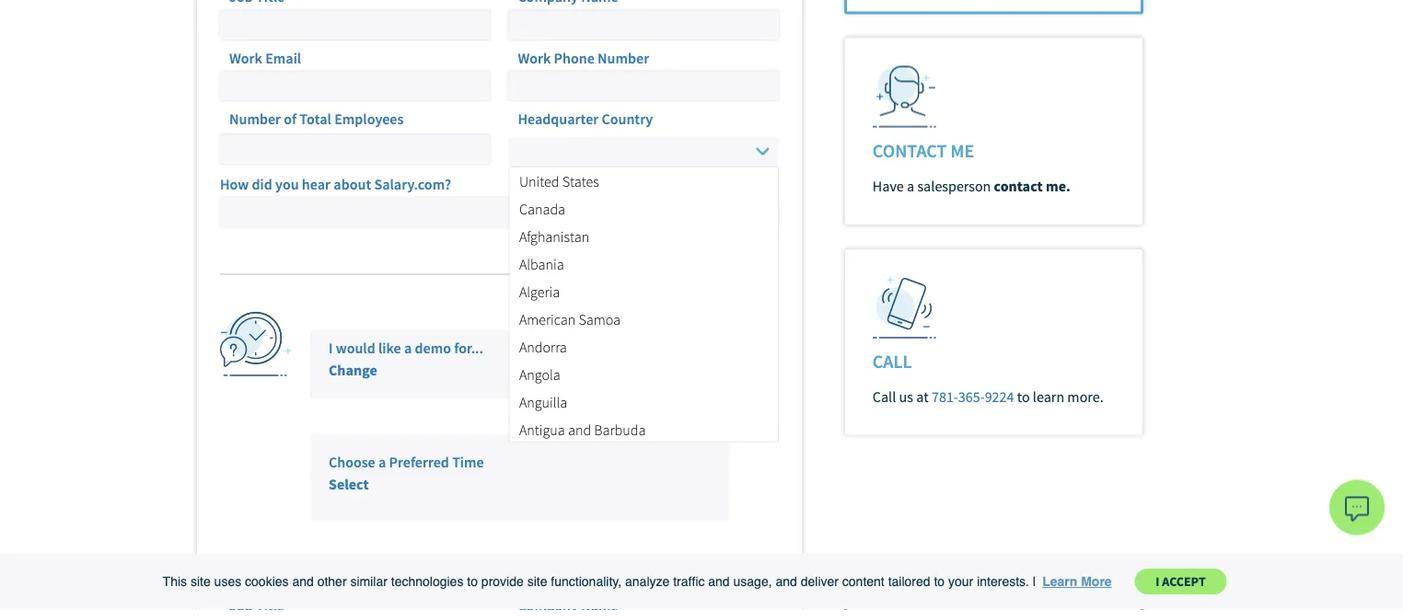 Task type: vqa. For each thing, say whether or not it's contained in the screenshot.
screening
no



Task type: locate. For each thing, give the bounding box(es) containing it.
states
[[562, 172, 599, 190]]

change link
[[329, 362, 377, 380]]

salesperson
[[917, 177, 991, 196]]

number left the of
[[229, 110, 281, 128]]

1 horizontal spatial site
[[527, 575, 547, 589]]

0 horizontal spatial site
[[190, 575, 211, 589]]

781-
[[932, 388, 958, 406]]

0 horizontal spatial a
[[378, 453, 386, 471]]

None text field
[[509, 71, 779, 101], [220, 135, 490, 164], [220, 198, 779, 227], [509, 71, 779, 101], [220, 135, 490, 164], [220, 198, 779, 227]]

work left phone
[[518, 49, 551, 67]]

9224
[[985, 388, 1014, 406]]

to right 9224
[[1017, 388, 1030, 406]]

1 vertical spatial number
[[229, 110, 281, 128]]

angola
[[519, 365, 560, 384]]

learn
[[1033, 388, 1064, 406]]

to left your
[[934, 575, 945, 589]]

work
[[229, 49, 262, 67], [518, 49, 551, 67]]

uses
[[214, 575, 241, 589]]

choose
[[329, 453, 375, 471]]

site
[[190, 575, 211, 589], [527, 575, 547, 589]]

a inside choose a preferred time select
[[378, 453, 386, 471]]

email
[[265, 49, 301, 67]]

1 site from the left
[[190, 575, 211, 589]]

interests.
[[977, 575, 1029, 589]]

change
[[329, 362, 377, 380]]

number
[[598, 49, 649, 67], [229, 110, 281, 128]]

a right have
[[907, 177, 914, 196]]

at
[[916, 388, 929, 406]]

1 vertical spatial i
[[1156, 574, 1159, 590]]

salary.com?
[[374, 175, 451, 194]]

to left "provide"
[[467, 575, 478, 589]]

work for work email
[[229, 49, 262, 67]]

united states canada afghanistan albania algeria american samoa andorra angola anguilla antigua and barbuda
[[519, 172, 645, 439]]

site right "provide"
[[527, 575, 547, 589]]

0 horizontal spatial work
[[229, 49, 262, 67]]

2 work from the left
[[518, 49, 551, 67]]

i
[[329, 339, 333, 358], [1156, 574, 1159, 590]]

2 horizontal spatial a
[[907, 177, 914, 196]]

choose a preferred time select
[[329, 453, 484, 494]]

i for i accept
[[1156, 574, 1159, 590]]

2 horizontal spatial to
[[1017, 388, 1030, 406]]

analyze
[[625, 575, 670, 589]]

0 vertical spatial a
[[907, 177, 914, 196]]

afghanistan
[[519, 227, 589, 246]]

albania
[[519, 255, 564, 273]]

site right "this" at the bottom of the page
[[190, 575, 211, 589]]

and right antigua
[[567, 421, 591, 439]]

1 vertical spatial a
[[404, 339, 412, 358]]

1 work from the left
[[229, 49, 262, 67]]

would
[[336, 339, 375, 358]]

anguilla
[[519, 393, 567, 411]]

work left email
[[229, 49, 262, 67]]

functionality,
[[551, 575, 622, 589]]

how
[[220, 175, 249, 194]]

headquarter
[[518, 110, 599, 128]]

a right choose
[[378, 453, 386, 471]]

provide
[[481, 575, 524, 589]]

you
[[275, 175, 299, 194]]

i accept button
[[1135, 569, 1227, 595]]

number right phone
[[598, 49, 649, 67]]

None text field
[[220, 10, 490, 40], [509, 10, 779, 40], [220, 10, 490, 40], [509, 10, 779, 40]]

0 horizontal spatial i
[[329, 339, 333, 358]]

to
[[1017, 388, 1030, 406], [467, 575, 478, 589], [934, 575, 945, 589]]

employees
[[334, 110, 404, 128]]

call us at 781-365-9224 to learn more.
[[873, 388, 1103, 406]]

2 vertical spatial a
[[378, 453, 386, 471]]

of
[[284, 110, 296, 128]]

None email field
[[220, 71, 490, 101]]

a
[[907, 177, 914, 196], [404, 339, 412, 358], [378, 453, 386, 471]]

how did you hear about salary.com?
[[220, 175, 451, 194]]

1 horizontal spatial i
[[1156, 574, 1159, 590]]

1 horizontal spatial work
[[518, 49, 551, 67]]

compdata surveys
[[539, 339, 658, 358]]

0 horizontal spatial number
[[229, 110, 281, 128]]

i inside button
[[1156, 574, 1159, 590]]

i left accept on the right bottom of page
[[1156, 574, 1159, 590]]

and
[[567, 421, 591, 439], [292, 575, 314, 589], [708, 575, 730, 589], [776, 575, 797, 589]]

call
[[873, 350, 912, 373]]

other
[[317, 575, 347, 589]]

0 vertical spatial i
[[329, 339, 333, 358]]

a right like
[[404, 339, 412, 358]]

i accept
[[1156, 574, 1206, 590]]

content
[[842, 575, 884, 589]]

0 vertical spatial number
[[598, 49, 649, 67]]

about
[[334, 175, 371, 194]]

algeria
[[519, 282, 559, 301]]

me.
[[1046, 177, 1071, 196]]

1 horizontal spatial number
[[598, 49, 649, 67]]

antigua
[[519, 421, 565, 439]]

i left would
[[329, 339, 333, 358]]

demo
[[415, 339, 451, 358]]

and inside united states canada afghanistan albania algeria american samoa andorra angola anguilla antigua and barbuda
[[567, 421, 591, 439]]



Task type: describe. For each thing, give the bounding box(es) containing it.
781-365-9224 link
[[932, 388, 1014, 406]]

work for work phone number
[[518, 49, 551, 67]]

surveys
[[608, 339, 658, 358]]

cookieconsent dialog
[[0, 554, 1403, 610]]

and right traffic
[[708, 575, 730, 589]]

did
[[252, 175, 272, 194]]

cookies
[[245, 575, 289, 589]]

compdata
[[539, 339, 605, 358]]

select link
[[329, 475, 369, 494]]

have
[[873, 177, 904, 196]]

phone
[[554, 49, 595, 67]]

1 horizontal spatial a
[[404, 339, 412, 358]]

headquarter country
[[518, 110, 653, 128]]

contact me
[[873, 139, 974, 162]]

country
[[602, 110, 653, 128]]

select
[[329, 475, 369, 494]]

1 horizontal spatial to
[[934, 575, 945, 589]]

365-
[[958, 388, 985, 406]]

a for salesperson
[[907, 177, 914, 196]]

usage,
[[733, 575, 772, 589]]

me
[[951, 139, 974, 162]]

traffic
[[673, 575, 705, 589]]

hear
[[302, 175, 331, 194]]

contact
[[873, 139, 947, 162]]

your
[[948, 575, 973, 589]]

have a salesperson contact me.
[[873, 177, 1071, 196]]

call
[[873, 388, 896, 406]]

contact
[[994, 177, 1043, 196]]

i for i would like a demo for...
[[329, 339, 333, 358]]

i would like a demo for...
[[329, 339, 483, 358]]

|
[[1033, 575, 1036, 589]]

total
[[300, 110, 331, 128]]

american
[[519, 310, 575, 328]]

work phone number
[[518, 49, 649, 67]]

canada
[[519, 200, 565, 218]]

barbuda
[[594, 421, 645, 439]]

deliver
[[801, 575, 839, 589]]

learn more button
[[1040, 568, 1114, 596]]

number of total employees
[[229, 110, 404, 128]]

and left other on the bottom left
[[292, 575, 314, 589]]

time
[[452, 453, 484, 471]]

andorra
[[519, 338, 567, 356]]

for...
[[454, 339, 483, 358]]

this
[[163, 575, 187, 589]]

similar
[[350, 575, 387, 589]]

accept
[[1162, 574, 1206, 590]]

more.
[[1067, 388, 1103, 406]]

0 horizontal spatial to
[[467, 575, 478, 589]]

submit
[[347, 574, 404, 594]]

like
[[378, 339, 401, 358]]

and left deliver
[[776, 575, 797, 589]]

tailored
[[888, 575, 930, 589]]

samoa
[[578, 310, 620, 328]]

united
[[519, 172, 559, 190]]

this site uses cookies and other similar technologies to provide site functionality, analyze traffic and usage, and deliver content tailored to your interests. | learn more
[[163, 575, 1112, 589]]

learn
[[1042, 575, 1077, 589]]

technologies
[[391, 575, 463, 589]]

us
[[899, 388, 913, 406]]

preferred
[[389, 453, 449, 471]]

work email
[[229, 49, 301, 67]]

2 site from the left
[[527, 575, 547, 589]]

a for preferred
[[378, 453, 386, 471]]

submit button
[[310, 567, 441, 602]]

more
[[1081, 575, 1112, 589]]



